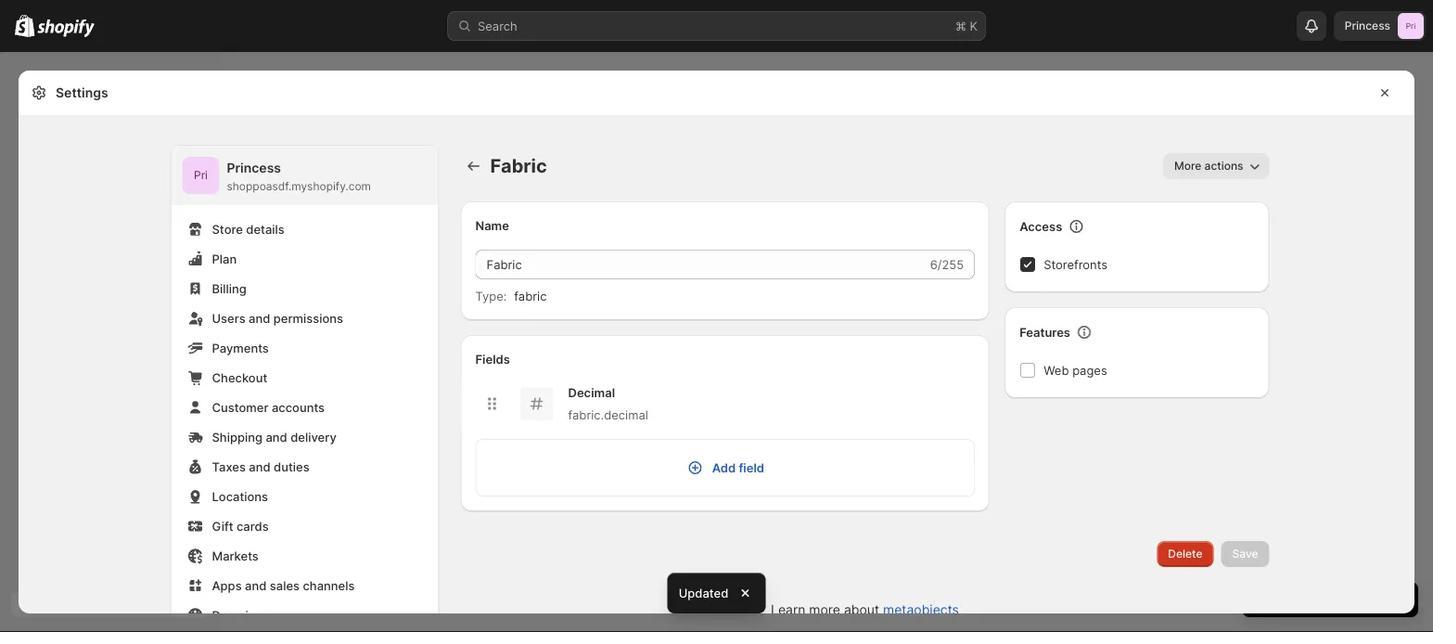 Task type: locate. For each thing, give the bounding box(es) containing it.
princess inside princess shoppoasdf.myshopify.com
[[227, 160, 281, 176]]

shoppoasdf.myshopify.com
[[227, 180, 371, 193]]

search
[[478, 19, 518, 33]]

web pages
[[1044, 363, 1108, 377]]

princess left princess image
[[1346, 19, 1391, 32]]

fields
[[476, 352, 510, 366]]

actions
[[1205, 159, 1244, 173]]

princess
[[1346, 19, 1391, 32], [227, 160, 281, 176]]

shopify image
[[37, 19, 95, 38]]

and right apps
[[245, 578, 267, 593]]

checkout
[[212, 370, 268, 385]]

and
[[249, 311, 270, 325], [266, 430, 287, 444], [249, 459, 271, 474], [245, 578, 267, 593]]

and right taxes
[[249, 459, 271, 474]]

apps and sales channels link
[[182, 573, 427, 599]]

princess image
[[182, 157, 219, 194]]

payments
[[212, 341, 269, 355]]

Examples: Cart upsell, Fabric colors, Product bundle text field
[[476, 250, 927, 279]]

and down customer accounts
[[266, 430, 287, 444]]

channels
[[303, 578, 355, 593]]

gift cards
[[212, 519, 269, 533]]

learn more about metaobjects
[[771, 602, 960, 618]]

shipping
[[212, 430, 263, 444]]

markets
[[212, 548, 259, 563]]

storefronts
[[1044, 257, 1108, 271]]

details
[[246, 222, 285, 236]]

pri button
[[182, 157, 219, 194]]

field
[[739, 460, 765, 475]]

apps
[[212, 578, 242, 593]]

1 vertical spatial princess
[[227, 160, 281, 176]]

more
[[810, 602, 841, 618]]

type: fabric
[[476, 289, 547, 303]]

apps and sales channels
[[212, 578, 355, 593]]

add field
[[712, 460, 765, 475]]

settings
[[56, 85, 108, 101]]

princess up shoppoasdf.myshopify.com
[[227, 160, 281, 176]]

duties
[[274, 459, 310, 474]]

dialog
[[1423, 71, 1434, 613]]

1 horizontal spatial princess
[[1346, 19, 1391, 32]]

users and permissions
[[212, 311, 343, 325]]

updated
[[679, 586, 729, 600]]

⌘
[[956, 19, 967, 33]]

pages
[[1073, 363, 1108, 377]]

taxes and duties
[[212, 459, 310, 474]]

permissions
[[274, 311, 343, 325]]

fabric
[[490, 155, 547, 177]]

customer
[[212, 400, 269, 414]]

domains
[[212, 608, 262, 622]]

checkout link
[[182, 365, 427, 391]]

0 vertical spatial princess
[[1346, 19, 1391, 32]]

princess for princess
[[1346, 19, 1391, 32]]

name
[[476, 218, 510, 232]]

metaobjects link
[[884, 602, 960, 618]]

and right users
[[249, 311, 270, 325]]

type:
[[476, 289, 507, 303]]

0 horizontal spatial princess
[[227, 160, 281, 176]]

markets link
[[182, 543, 427, 569]]

⌘ k
[[956, 19, 978, 33]]

locations
[[212, 489, 268, 503]]



Task type: describe. For each thing, give the bounding box(es) containing it.
customer accounts
[[212, 400, 325, 414]]

shopify image
[[15, 14, 35, 37]]

users
[[212, 311, 246, 325]]

accounts
[[272, 400, 325, 414]]

and for shipping
[[266, 430, 287, 444]]

store details link
[[182, 216, 427, 242]]

web
[[1044, 363, 1070, 377]]

access
[[1020, 219, 1063, 233]]

customer accounts link
[[182, 394, 427, 420]]

decimal fabric.decimal
[[568, 385, 649, 422]]

and for apps
[[245, 578, 267, 593]]

princess shoppoasdf.myshopify.com
[[227, 160, 371, 193]]

store details
[[212, 222, 285, 236]]

taxes
[[212, 459, 246, 474]]

metaobjects
[[884, 602, 960, 618]]

fabric.decimal
[[568, 407, 649, 422]]

more
[[1175, 159, 1202, 173]]

princess for princess shoppoasdf.myshopify.com
[[227, 160, 281, 176]]

and for users
[[249, 311, 270, 325]]

learn
[[771, 602, 806, 618]]

about
[[844, 602, 880, 618]]

add field button
[[477, 440, 975, 496]]

cards
[[237, 519, 269, 533]]

more actions button
[[1164, 153, 1270, 179]]

add
[[712, 460, 736, 475]]

k
[[970, 19, 978, 33]]

fabric
[[514, 289, 547, 303]]

users and permissions link
[[182, 305, 427, 331]]

delete button
[[1158, 541, 1214, 567]]

shipping and delivery
[[212, 430, 337, 444]]

locations link
[[182, 484, 427, 510]]

delivery
[[291, 430, 337, 444]]

gift cards link
[[182, 513, 427, 539]]

decimal
[[568, 385, 615, 400]]

billing link
[[182, 276, 427, 302]]

payments link
[[182, 335, 427, 361]]

more actions
[[1175, 159, 1244, 173]]

sales
[[270, 578, 300, 593]]

taxes and duties link
[[182, 454, 427, 480]]

store
[[212, 222, 243, 236]]

plan link
[[182, 246, 427, 272]]

shipping and delivery link
[[182, 424, 427, 450]]

gift
[[212, 519, 233, 533]]

princess image
[[1399, 13, 1425, 39]]

settings dialog
[[19, 71, 1415, 632]]

features
[[1020, 325, 1071, 339]]

delete
[[1169, 547, 1203, 561]]

shop settings menu element
[[171, 146, 439, 632]]

billing
[[212, 281, 247, 296]]

plan
[[212, 252, 237, 266]]

and for taxes
[[249, 459, 271, 474]]

domains link
[[182, 602, 427, 628]]



Task type: vqa. For each thing, say whether or not it's contained in the screenshot.
TAB LIST
no



